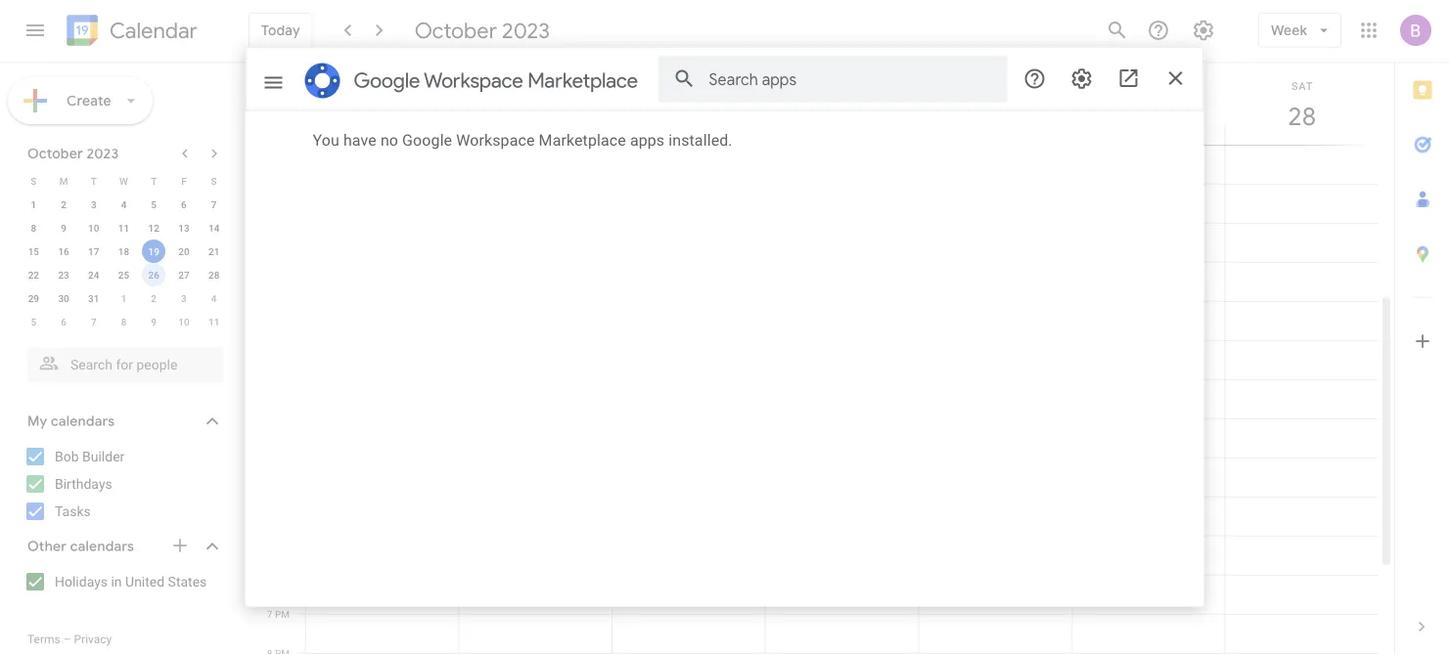 Task type: locate. For each thing, give the bounding box(es) containing it.
0 vertical spatial 1
[[31, 199, 36, 210]]

t left f
[[151, 175, 157, 187]]

4 row from the top
[[19, 240, 229, 263]]

0 vertical spatial 11
[[118, 222, 129, 234]]

9
[[61, 222, 66, 234], [151, 316, 157, 328]]

1 horizontal spatial s
[[211, 175, 217, 187]]

3 row from the top
[[19, 216, 229, 240]]

1 column header from the left
[[305, 63, 460, 145]]

in
[[111, 574, 122, 590]]

2 horizontal spatial 7
[[267, 609, 273, 621]]

2 row from the top
[[19, 193, 229, 216]]

5 column header from the left
[[918, 63, 1073, 145]]

1 horizontal spatial 6
[[181, 199, 187, 210]]

1 row from the top
[[19, 169, 229, 193]]

17
[[88, 246, 99, 257]]

2 t from the left
[[151, 175, 157, 187]]

terms link
[[27, 633, 60, 647]]

0 horizontal spatial 5
[[31, 316, 36, 328]]

27
[[178, 269, 189, 281]]

2 vertical spatial 7
[[267, 609, 273, 621]]

12 element
[[142, 216, 166, 240]]

1 vertical spatial 2
[[151, 293, 157, 304]]

today button
[[249, 13, 313, 48]]

5 down 29 element
[[31, 316, 36, 328]]

28 element
[[202, 263, 226, 287]]

october 2023
[[415, 17, 550, 44], [27, 145, 119, 162]]

0 horizontal spatial 9
[[61, 222, 66, 234]]

0 vertical spatial calendars
[[51, 413, 115, 431]]

2023
[[502, 17, 550, 44], [87, 145, 119, 162]]

my calendars list
[[4, 441, 243, 528]]

tab list
[[1396, 63, 1450, 600]]

3
[[91, 199, 97, 210], [181, 293, 187, 304]]

13
[[178, 222, 189, 234]]

28
[[208, 269, 220, 281]]

–
[[63, 633, 71, 647]]

1 up november 8 element
[[121, 293, 127, 304]]

0 vertical spatial october
[[415, 17, 497, 44]]

3 column header from the left
[[612, 63, 766, 145]]

1 horizontal spatial 10
[[178, 316, 189, 328]]

0 horizontal spatial october 2023
[[27, 145, 119, 162]]

6 down f
[[181, 199, 187, 210]]

0 horizontal spatial 4
[[121, 199, 127, 210]]

10 up '17'
[[88, 222, 99, 234]]

7 row from the top
[[19, 310, 229, 334]]

20 element
[[172, 240, 196, 263]]

10 down november 3 element
[[178, 316, 189, 328]]

t
[[91, 175, 97, 187], [151, 175, 157, 187]]

0 vertical spatial october 2023
[[415, 17, 550, 44]]

united
[[125, 574, 165, 590]]

10
[[88, 222, 99, 234], [178, 316, 189, 328]]

calendars for other calendars
[[70, 538, 134, 556]]

0 horizontal spatial 10
[[88, 222, 99, 234]]

11
[[118, 222, 129, 234], [208, 316, 220, 328]]

0 horizontal spatial 6
[[61, 316, 66, 328]]

4 up 11 element
[[121, 199, 127, 210]]

states
[[168, 574, 207, 590]]

7 inside "grid"
[[267, 609, 273, 621]]

november 4 element
[[202, 287, 226, 310]]

2 up november 9 element
[[151, 293, 157, 304]]

7 left pm
[[267, 609, 273, 621]]

11 element
[[112, 216, 136, 240]]

0 horizontal spatial 8
[[31, 222, 36, 234]]

8
[[31, 222, 36, 234], [121, 316, 127, 328]]

9 up 16 element
[[61, 222, 66, 234]]

2 down "m"
[[61, 199, 66, 210]]

1 horizontal spatial october 2023
[[415, 17, 550, 44]]

1 vertical spatial 11
[[208, 316, 220, 328]]

calendars for my calendars
[[51, 413, 115, 431]]

0 horizontal spatial 11
[[118, 222, 129, 234]]

my calendars
[[27, 413, 115, 431]]

1 horizontal spatial 11
[[208, 316, 220, 328]]

october 2023 grid
[[19, 169, 229, 334]]

calendar element
[[63, 11, 198, 54]]

None search field
[[0, 340, 243, 383]]

1 vertical spatial 1
[[121, 293, 127, 304]]

5
[[151, 199, 157, 210], [31, 316, 36, 328]]

0 vertical spatial 10
[[88, 222, 99, 234]]

column header
[[305, 63, 460, 145], [459, 63, 613, 145], [612, 63, 766, 145], [765, 63, 919, 145], [918, 63, 1073, 145], [1072, 63, 1226, 145], [1225, 63, 1379, 145]]

7
[[211, 199, 217, 210], [91, 316, 97, 328], [267, 609, 273, 621]]

6
[[181, 199, 187, 210], [61, 316, 66, 328]]

privacy
[[74, 633, 112, 647]]

29 element
[[22, 287, 45, 310]]

1 vertical spatial 6
[[61, 316, 66, 328]]

1 horizontal spatial t
[[151, 175, 157, 187]]

privacy link
[[74, 633, 112, 647]]

12
[[148, 222, 159, 234]]

20
[[178, 246, 189, 257]]

s
[[31, 175, 37, 187], [211, 175, 217, 187]]

5 up 12 'element'
[[151, 199, 157, 210]]

25
[[118, 269, 129, 281]]

0 horizontal spatial october
[[27, 145, 83, 162]]

1 vertical spatial calendars
[[70, 538, 134, 556]]

0 vertical spatial 3
[[91, 199, 97, 210]]

1 horizontal spatial 8
[[121, 316, 127, 328]]

0 horizontal spatial 2
[[61, 199, 66, 210]]

0 vertical spatial 2023
[[502, 17, 550, 44]]

9 down november 2 element
[[151, 316, 157, 328]]

0 horizontal spatial s
[[31, 175, 37, 187]]

6 down 30 element
[[61, 316, 66, 328]]

15
[[28, 246, 39, 257]]

10 for the 10 element at the top left of the page
[[88, 222, 99, 234]]

row group containing 1
[[19, 193, 229, 334]]

calendar
[[110, 17, 198, 45]]

birthdays
[[55, 476, 112, 492]]

1 vertical spatial 3
[[181, 293, 187, 304]]

builder
[[82, 449, 125, 465]]

4 down 28 element
[[211, 293, 217, 304]]

s right f
[[211, 175, 217, 187]]

1 horizontal spatial 9
[[151, 316, 157, 328]]

1 vertical spatial 9
[[151, 316, 157, 328]]

2 s from the left
[[211, 175, 217, 187]]

october
[[415, 17, 497, 44], [27, 145, 83, 162]]

8 up 15 element
[[31, 222, 36, 234]]

5 row from the top
[[19, 263, 229, 287]]

s left "m"
[[31, 175, 37, 187]]

1
[[31, 199, 36, 210], [121, 293, 127, 304]]

calendars up in
[[70, 538, 134, 556]]

11 down november 4 element
[[208, 316, 220, 328]]

0 horizontal spatial t
[[91, 175, 97, 187]]

1 up 15 element
[[31, 199, 36, 210]]

7 up 14 element
[[211, 199, 217, 210]]

1 vertical spatial october
[[27, 145, 83, 162]]

7 for 7 pm
[[267, 609, 273, 621]]

0 vertical spatial 2
[[61, 199, 66, 210]]

18 element
[[112, 240, 136, 263]]

1 vertical spatial 10
[[178, 316, 189, 328]]

1 horizontal spatial 5
[[151, 199, 157, 210]]

1 t from the left
[[91, 175, 97, 187]]

19 cell
[[139, 240, 169, 263]]

2
[[61, 199, 66, 210], [151, 293, 157, 304]]

3 up the 10 element at the top left of the page
[[91, 199, 97, 210]]

1 horizontal spatial 3
[[181, 293, 187, 304]]

4
[[121, 199, 127, 210], [211, 293, 217, 304]]

7 pm
[[267, 609, 290, 621]]

31 element
[[82, 287, 105, 310]]

t left w
[[91, 175, 97, 187]]

calendars
[[51, 413, 115, 431], [70, 538, 134, 556]]

1 s from the left
[[31, 175, 37, 187]]

1 vertical spatial 4
[[211, 293, 217, 304]]

26 element
[[142, 263, 166, 287]]

november 6 element
[[52, 310, 75, 334]]

0 horizontal spatial 3
[[91, 199, 97, 210]]

8 down november 1 element
[[121, 316, 127, 328]]

18
[[118, 246, 129, 257]]

terms – privacy
[[27, 633, 112, 647]]

30
[[58, 293, 69, 304]]

10 for november 10 element
[[178, 316, 189, 328]]

3 up november 10 element
[[181, 293, 187, 304]]

1 vertical spatial october 2023
[[27, 145, 119, 162]]

0 horizontal spatial 2023
[[87, 145, 119, 162]]

1 vertical spatial 7
[[91, 316, 97, 328]]

3 inside november 3 element
[[181, 293, 187, 304]]

1 horizontal spatial 7
[[211, 199, 217, 210]]

6 row from the top
[[19, 287, 229, 310]]

calendars up bob builder
[[51, 413, 115, 431]]

today
[[261, 22, 300, 39]]

november 10 element
[[172, 310, 196, 334]]

0 horizontal spatial 7
[[91, 316, 97, 328]]

row containing 22
[[19, 263, 229, 287]]

7 down "31" element
[[91, 316, 97, 328]]

row
[[19, 169, 229, 193], [19, 193, 229, 216], [19, 216, 229, 240], [19, 240, 229, 263], [19, 263, 229, 287], [19, 287, 229, 310], [19, 310, 229, 334]]

11 up 18
[[118, 222, 129, 234]]

bob builder
[[55, 449, 125, 465]]

1 vertical spatial 5
[[31, 316, 36, 328]]

row group
[[19, 193, 229, 334]]

29
[[28, 293, 39, 304]]



Task type: vqa. For each thing, say whether or not it's contained in the screenshot.
the Main drawer icon
yes



Task type: describe. For each thing, give the bounding box(es) containing it.
11 for 11 element
[[118, 222, 129, 234]]

other calendars button
[[4, 532, 243, 563]]

my
[[27, 413, 47, 431]]

16 element
[[52, 240, 75, 263]]

holidays in united states
[[55, 574, 207, 590]]

row containing 1
[[19, 193, 229, 216]]

holidays
[[55, 574, 108, 590]]

13 element
[[172, 216, 196, 240]]

30 element
[[52, 287, 75, 310]]

14
[[208, 222, 220, 234]]

21
[[208, 246, 220, 257]]

7 pm grid
[[251, 63, 1395, 656]]

other calendars
[[27, 538, 134, 556]]

11 for the november 11 element
[[208, 316, 220, 328]]

pm
[[275, 609, 290, 621]]

1 vertical spatial 8
[[121, 316, 127, 328]]

1 vertical spatial 2023
[[87, 145, 119, 162]]

row containing 5
[[19, 310, 229, 334]]

calendar heading
[[106, 17, 198, 45]]

1 horizontal spatial 4
[[211, 293, 217, 304]]

23 element
[[52, 263, 75, 287]]

main drawer image
[[23, 19, 47, 42]]

f
[[181, 175, 187, 187]]

1 horizontal spatial october
[[415, 17, 497, 44]]

0 vertical spatial 7
[[211, 199, 217, 210]]

6 column header from the left
[[1072, 63, 1226, 145]]

26 cell
[[139, 263, 169, 287]]

tasks
[[55, 504, 91, 520]]

25 element
[[112, 263, 136, 287]]

31
[[88, 293, 99, 304]]

row containing s
[[19, 169, 229, 193]]

november 9 element
[[142, 310, 166, 334]]

26
[[148, 269, 159, 281]]

7 column header from the left
[[1225, 63, 1379, 145]]

16
[[58, 246, 69, 257]]

0 horizontal spatial 1
[[31, 199, 36, 210]]

21 element
[[202, 240, 226, 263]]

w
[[120, 175, 128, 187]]

19
[[148, 246, 159, 257]]

24
[[88, 269, 99, 281]]

november 3 element
[[172, 287, 196, 310]]

my calendars button
[[4, 406, 243, 438]]

november 2 element
[[142, 287, 166, 310]]

0 vertical spatial 9
[[61, 222, 66, 234]]

17 element
[[82, 240, 105, 263]]

november 1 element
[[112, 287, 136, 310]]

support image
[[1147, 19, 1171, 42]]

22
[[28, 269, 39, 281]]

1 horizontal spatial 2
[[151, 293, 157, 304]]

m
[[59, 175, 68, 187]]

november 7 element
[[82, 310, 105, 334]]

15 element
[[22, 240, 45, 263]]

1 horizontal spatial 2023
[[502, 17, 550, 44]]

22 element
[[22, 263, 45, 287]]

november 11 element
[[202, 310, 226, 334]]

other
[[27, 538, 67, 556]]

row containing 15
[[19, 240, 229, 263]]

7 for november 7 element
[[91, 316, 97, 328]]

0 vertical spatial 6
[[181, 199, 187, 210]]

row containing 29
[[19, 287, 229, 310]]

2 column header from the left
[[459, 63, 613, 145]]

terms
[[27, 633, 60, 647]]

23
[[58, 269, 69, 281]]

november 5 element
[[22, 310, 45, 334]]

24 element
[[82, 263, 105, 287]]

november 8 element
[[112, 310, 136, 334]]

27 element
[[172, 263, 196, 287]]

bob
[[55, 449, 79, 465]]

14 element
[[202, 216, 226, 240]]

19, today element
[[142, 240, 166, 263]]

0 vertical spatial 5
[[151, 199, 157, 210]]

10 element
[[82, 216, 105, 240]]

row containing 8
[[19, 216, 229, 240]]

4 column header from the left
[[765, 63, 919, 145]]

0 vertical spatial 8
[[31, 222, 36, 234]]

0 vertical spatial 4
[[121, 199, 127, 210]]

1 horizontal spatial 1
[[121, 293, 127, 304]]



